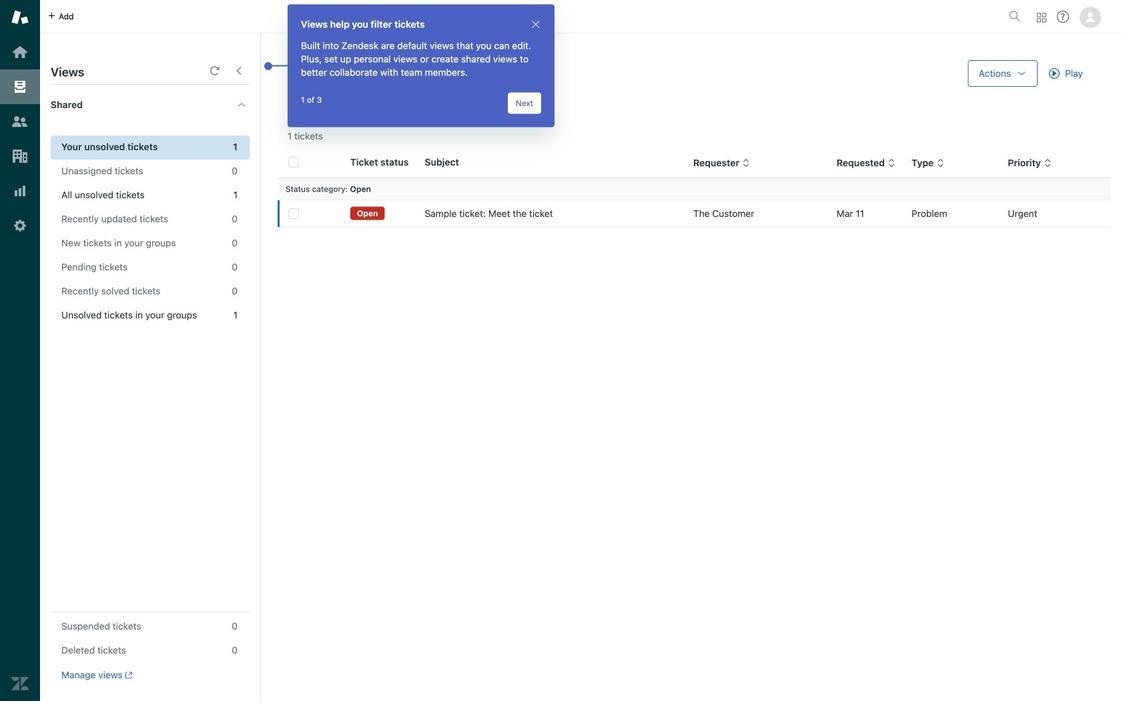 Task type: vqa. For each thing, say whether or not it's contained in the screenshot.
Draft mode IMAGE
no



Task type: describe. For each thing, give the bounding box(es) containing it.
main element
[[0, 0, 40, 701]]

opens in a new tab image
[[123, 671, 133, 679]]

get started image
[[11, 43, 29, 61]]

organizations image
[[11, 148, 29, 165]]

get help image
[[1058, 11, 1070, 23]]

zendesk support image
[[11, 9, 29, 26]]

zendesk image
[[11, 675, 29, 692]]

zendesk products image
[[1038, 13, 1047, 22]]



Task type: locate. For each thing, give the bounding box(es) containing it.
dialog
[[288, 4, 555, 127]]

refresh views pane image
[[210, 65, 220, 76]]

close image
[[531, 19, 542, 30]]

row
[[278, 200, 1112, 227]]

admin image
[[11, 217, 29, 234]]

views image
[[11, 78, 29, 95]]

reporting image
[[11, 182, 29, 200]]

heading
[[40, 85, 260, 125]]

hide panel views image
[[234, 65, 244, 76]]

customers image
[[11, 113, 29, 130]]



